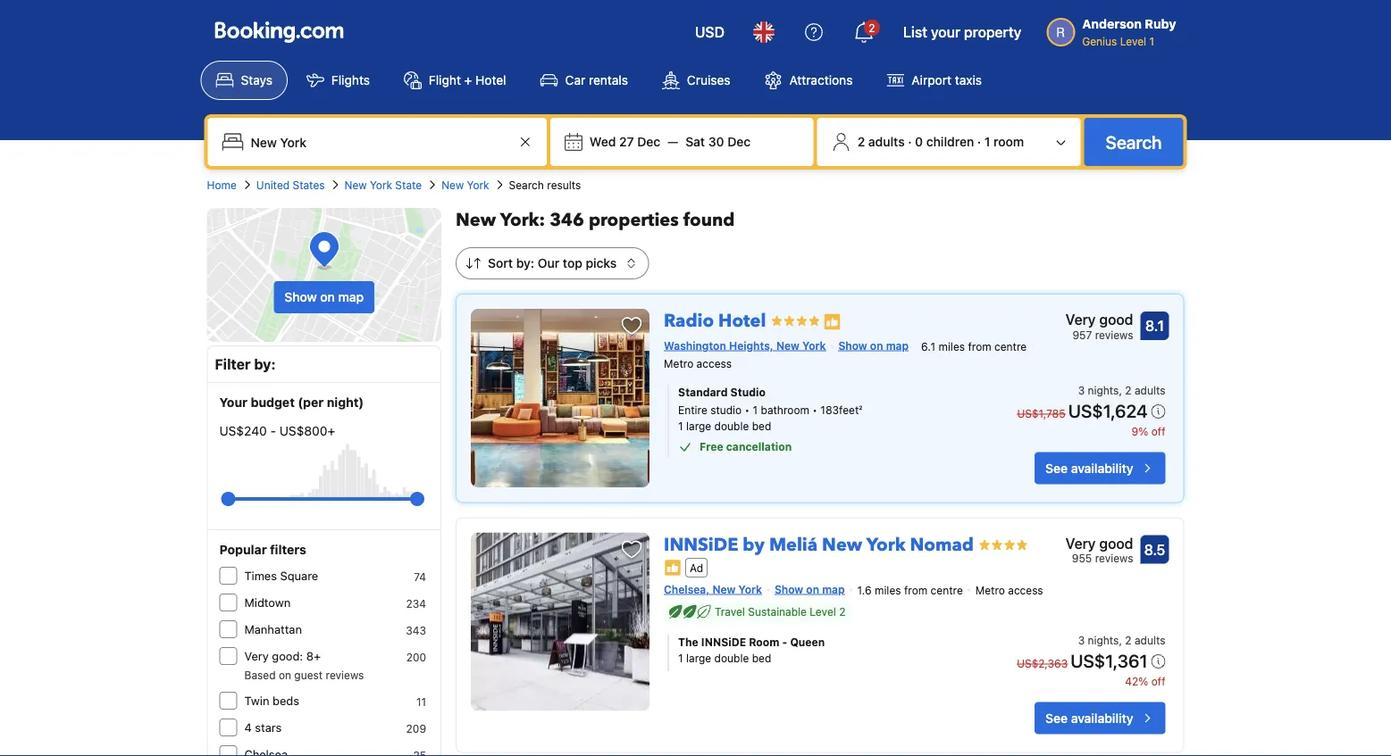 Task type: vqa. For each thing, say whether or not it's contained in the screenshot.
topmost Innside
yes



Task type: describe. For each thing, give the bounding box(es) containing it.
209
[[406, 723, 426, 735]]

studio
[[730, 387, 766, 399]]

your
[[219, 395, 248, 410]]

2 vertical spatial reviews
[[326, 669, 364, 682]]

2 adults · 0 children · 1 room
[[857, 134, 1024, 149]]

us$240 - us$800+
[[219, 424, 335, 439]]

see for innside by meliá new york nomad
[[1045, 711, 1068, 726]]

by
[[743, 533, 765, 558]]

miles for 1.6
[[875, 585, 901, 597]]

1 • from the left
[[745, 404, 750, 417]]

8.1
[[1145, 318, 1164, 335]]

airport taxis link
[[871, 61, 997, 100]]

nights for innside by meliá new york nomad
[[1088, 635, 1119, 647]]

wed 27 dec — sat 30 dec
[[590, 134, 751, 149]]

stays
[[241, 73, 272, 88]]

343
[[406, 624, 426, 637]]

1.6
[[857, 585, 872, 597]]

flight + hotel link
[[389, 61, 521, 100]]

studio
[[710, 404, 742, 417]]

bed inside entire studio • 1 bathroom • 183feet² 1 large double bed
[[752, 421, 771, 433]]

by: for filter
[[254, 356, 276, 373]]

innside by meliá new york nomad image
[[471, 533, 650, 712]]

booking.com image
[[215, 21, 344, 43]]

united
[[256, 179, 290, 191]]

guest
[[294, 669, 323, 682]]

4
[[244, 721, 252, 735]]

the innside room - queen link
[[678, 635, 980, 651]]

midtown
[[244, 596, 291, 610]]

ruby
[[1145, 17, 1176, 31]]

show on map for innside by meliá new york nomad
[[775, 583, 845, 596]]

234
[[406, 598, 426, 610]]

united states link
[[256, 177, 325, 193]]

very good 957 reviews
[[1065, 311, 1133, 341]]

york left state
[[370, 179, 392, 191]]

3 for innside by meliá new york nomad
[[1078, 635, 1085, 647]]

level inside anderson ruby genius level 1
[[1120, 35, 1146, 47]]

very for innside by meliá new york nomad
[[1065, 535, 1096, 552]]

us$240
[[219, 424, 267, 439]]

large inside the innside room - queen 1 large double bed
[[686, 652, 711, 665]]

flight + hotel
[[429, 73, 506, 88]]

centre for 6.1 miles from centre metro access
[[994, 341, 1027, 353]]

entire studio • 1 bathroom • 183feet² 1 large double bed
[[678, 404, 862, 433]]

results
[[547, 179, 581, 191]]

us$1,624
[[1068, 401, 1148, 422]]

centre for 1.6 miles from centre
[[931, 585, 963, 597]]

sat
[[685, 134, 705, 149]]

0 vertical spatial innside
[[664, 533, 738, 558]]

search button
[[1084, 118, 1183, 166]]

2 · from the left
[[977, 134, 981, 149]]

new york state
[[344, 179, 422, 191]]

united states
[[256, 179, 325, 191]]

2 dec from the left
[[727, 134, 751, 149]]

1 down studio
[[753, 404, 758, 417]]

2 button
[[842, 11, 885, 54]]

children
[[926, 134, 974, 149]]

filters
[[270, 543, 306, 557]]

your
[[931, 24, 960, 41]]

adults for radio hotel
[[1135, 385, 1165, 397]]

map inside show on map button
[[338, 290, 364, 305]]

attractions link
[[749, 61, 868, 100]]

very good element for innside by meliá new york nomad
[[1065, 533, 1133, 555]]

6.1 miles from centre metro access
[[664, 341, 1027, 370]]

airport
[[912, 73, 952, 88]]

from for 6.1
[[968, 341, 991, 353]]

1 vertical spatial hotel
[[718, 309, 766, 334]]

travel sustainable level 2
[[715, 606, 846, 619]]

new right state
[[441, 179, 464, 191]]

2 up the innside room - queen link
[[839, 606, 846, 619]]

filter by:
[[215, 356, 276, 373]]

see availability for innside by meliá new york nomad
[[1045, 711, 1133, 726]]

search for search results
[[509, 179, 544, 191]]

cruises link
[[647, 61, 746, 100]]

74
[[414, 571, 426, 583]]

car
[[565, 73, 585, 88]]

innside inside the innside room - queen 1 large double bed
[[701, 636, 746, 649]]

york up standard studio link
[[802, 339, 826, 352]]

9%
[[1132, 426, 1148, 438]]

3 nights , 2 adults for innside by meliá new york nomad
[[1078, 635, 1165, 647]]

radio hotel link
[[664, 302, 766, 334]]

york up travel
[[738, 583, 762, 596]]

0
[[915, 134, 923, 149]]

2 up us$1,624
[[1125, 385, 1132, 397]]

4 stars
[[244, 721, 282, 735]]

Where are you going? field
[[243, 126, 514, 158]]

popular filters
[[219, 543, 306, 557]]

availability for innside by meliá new york nomad
[[1071, 711, 1133, 726]]

good for innside by meliá new york nomad
[[1099, 535, 1133, 552]]

42% off
[[1125, 676, 1165, 688]]

adults inside button
[[868, 134, 905, 149]]

see for radio hotel
[[1045, 461, 1068, 476]]

large inside entire studio • 1 bathroom • 183feet² 1 large double bed
[[686, 421, 711, 433]]

budget
[[251, 395, 295, 410]]

metro access
[[975, 585, 1043, 597]]

on inside button
[[320, 290, 335, 305]]

show inside button
[[284, 290, 317, 305]]

home link
[[207, 177, 237, 193]]

1 down entire
[[678, 421, 683, 433]]

our
[[538, 256, 559, 271]]

miles for 6.1
[[938, 341, 965, 353]]

york:
[[500, 208, 545, 233]]

square
[[280, 570, 318, 583]]

based
[[244, 669, 276, 682]]

properties
[[589, 208, 679, 233]]

42%
[[1125, 676, 1148, 688]]

new york: 346 properties found
[[456, 208, 735, 233]]

stays link
[[201, 61, 288, 100]]

wed
[[590, 134, 616, 149]]

2 vertical spatial very
[[244, 650, 269, 663]]

new york state link
[[344, 177, 422, 193]]

anderson
[[1082, 17, 1142, 31]]

cancellation
[[726, 441, 792, 454]]

popular
[[219, 543, 267, 557]]

, for innside by meliá new york nomad
[[1119, 635, 1122, 647]]

meliá
[[769, 533, 818, 558]]

27
[[619, 134, 634, 149]]

reviews for radio hotel
[[1095, 329, 1133, 341]]

nomad
[[910, 533, 974, 558]]

state
[[395, 179, 422, 191]]

200
[[406, 651, 426, 664]]

radio hotel image
[[471, 309, 650, 488]]

picks
[[586, 256, 617, 271]]

map for innside by meliá new york nomad
[[822, 583, 845, 596]]

stars
[[255, 721, 282, 735]]

new right meliá
[[822, 533, 862, 558]]

usd
[[695, 24, 725, 41]]

availability for radio hotel
[[1071, 461, 1133, 476]]

room
[[994, 134, 1024, 149]]

see availability for radio hotel
[[1045, 461, 1133, 476]]



Task type: locate. For each thing, give the bounding box(es) containing it.
adults up 9% off
[[1135, 385, 1165, 397]]

cruises
[[687, 73, 730, 88]]

chelsea, new york
[[664, 583, 762, 596]]

nights up the us$1,361
[[1088, 635, 1119, 647]]

very good element for radio hotel
[[1065, 309, 1133, 331]]

1 vertical spatial level
[[810, 606, 836, 619]]

car rentals link
[[525, 61, 643, 100]]

availability down 9%
[[1071, 461, 1133, 476]]

twin
[[244, 695, 269, 708]]

see availability link for innside by meliá new york nomad
[[1035, 703, 1165, 735]]

3 for radio hotel
[[1078, 385, 1085, 397]]

1 horizontal spatial dec
[[727, 134, 751, 149]]

0 vertical spatial availability
[[1071, 461, 1133, 476]]

group
[[228, 485, 417, 514]]

11
[[416, 696, 426, 708]]

off right 42%
[[1151, 676, 1165, 688]]

reviews for innside by meliá new york nomad
[[1095, 553, 1133, 565]]

very up 955
[[1065, 535, 1096, 552]]

reviews right 955
[[1095, 553, 1133, 565]]

1 , from the top
[[1119, 385, 1122, 397]]

access
[[697, 358, 732, 370], [1008, 585, 1043, 597]]

0 vertical spatial 3 nights , 2 adults
[[1078, 385, 1165, 397]]

from for 1.6
[[904, 585, 928, 597]]

• down studio
[[745, 404, 750, 417]]

1 down ruby at the right of the page
[[1149, 35, 1154, 47]]

1 vertical spatial map
[[886, 339, 909, 352]]

times square
[[244, 570, 318, 583]]

see availability link down 9%
[[1035, 453, 1165, 485]]

centre down nomad at the bottom of page
[[931, 585, 963, 597]]

1 vertical spatial by:
[[254, 356, 276, 373]]

innside down travel
[[701, 636, 746, 649]]

new up travel
[[712, 583, 736, 596]]

2 good from the top
[[1099, 535, 1133, 552]]

1 horizontal spatial centre
[[994, 341, 1027, 353]]

0 horizontal spatial metro
[[664, 358, 693, 370]]

1 vertical spatial centre
[[931, 585, 963, 597]]

adults
[[868, 134, 905, 149], [1135, 385, 1165, 397], [1135, 635, 1165, 647]]

innside by meliá new york nomad
[[664, 533, 974, 558]]

washington heights, new york
[[664, 339, 826, 352]]

• down standard studio link
[[812, 404, 817, 417]]

0 vertical spatial see availability
[[1045, 461, 1133, 476]]

see availability link
[[1035, 453, 1165, 485], [1035, 703, 1165, 735]]

0 horizontal spatial •
[[745, 404, 750, 417]]

1 3 nights , 2 adults from the top
[[1078, 385, 1165, 397]]

1 horizontal spatial -
[[782, 636, 787, 649]]

very good element left '8.1'
[[1065, 309, 1133, 331]]

bathroom
[[761, 404, 809, 417]]

very for radio hotel
[[1065, 311, 1096, 328]]

2 double from the top
[[714, 652, 749, 665]]

0 horizontal spatial -
[[270, 424, 276, 439]]

availability down 42%
[[1071, 711, 1133, 726]]

off right 9%
[[1151, 426, 1165, 438]]

- down budget
[[270, 424, 276, 439]]

dec right 30
[[727, 134, 751, 149]]

0 horizontal spatial from
[[904, 585, 928, 597]]

1 vertical spatial nights
[[1088, 635, 1119, 647]]

· left 0
[[908, 134, 912, 149]]

0 horizontal spatial map
[[338, 290, 364, 305]]

0 horizontal spatial dec
[[637, 134, 660, 149]]

1 vertical spatial reviews
[[1095, 553, 1133, 565]]

1 vertical spatial 3 nights , 2 adults
[[1078, 635, 1165, 647]]

by: left our
[[516, 256, 534, 271]]

1 vertical spatial see availability
[[1045, 711, 1133, 726]]

queen
[[790, 636, 825, 649]]

show on map inside show on map button
[[284, 290, 364, 305]]

1 horizontal spatial hotel
[[718, 309, 766, 334]]

very inside very good 957 reviews
[[1065, 311, 1096, 328]]

0 vertical spatial hotel
[[475, 73, 506, 88]]

, up us$1,624
[[1119, 385, 1122, 397]]

reviews inside very good 955 reviews
[[1095, 553, 1133, 565]]

large down entire
[[686, 421, 711, 433]]

show for radio
[[838, 339, 867, 352]]

1 see from the top
[[1045, 461, 1068, 476]]

0 vertical spatial very good element
[[1065, 309, 1133, 331]]

access inside 6.1 miles from centre metro access
[[697, 358, 732, 370]]

0 horizontal spatial by:
[[254, 356, 276, 373]]

reviews right guest at bottom left
[[326, 669, 364, 682]]

1 vertical spatial miles
[[875, 585, 901, 597]]

1 down 'the'
[[678, 652, 683, 665]]

0 vertical spatial reviews
[[1095, 329, 1133, 341]]

good inside very good 957 reviews
[[1099, 311, 1133, 328]]

1 double from the top
[[714, 421, 749, 433]]

1 vertical spatial see
[[1045, 711, 1068, 726]]

new york link
[[441, 177, 489, 193]]

good inside very good 955 reviews
[[1099, 535, 1133, 552]]

miles inside 6.1 miles from centre metro access
[[938, 341, 965, 353]]

list your property link
[[892, 11, 1032, 54]]

8+
[[306, 650, 321, 663]]

0 vertical spatial metro
[[664, 358, 693, 370]]

0 vertical spatial see availability link
[[1035, 453, 1165, 485]]

show on map
[[284, 290, 364, 305], [838, 339, 909, 352], [775, 583, 845, 596]]

hotel right +
[[475, 73, 506, 88]]

twin beds
[[244, 695, 299, 708]]

2
[[869, 21, 875, 34], [857, 134, 865, 149], [1125, 385, 1132, 397], [839, 606, 846, 619], [1125, 635, 1132, 647]]

3
[[1078, 385, 1085, 397], [1078, 635, 1085, 647]]

2 see availability from the top
[[1045, 711, 1133, 726]]

•
[[745, 404, 750, 417], [812, 404, 817, 417]]

1 horizontal spatial by:
[[516, 256, 534, 271]]

-
[[270, 424, 276, 439], [782, 636, 787, 649]]

0 vertical spatial very
[[1065, 311, 1096, 328]]

the innside room - queen 1 large double bed
[[678, 636, 825, 665]]

from
[[968, 341, 991, 353], [904, 585, 928, 597]]

0 horizontal spatial show
[[284, 290, 317, 305]]

bed down room
[[752, 652, 771, 665]]

1
[[1149, 35, 1154, 47], [984, 134, 990, 149], [753, 404, 758, 417], [678, 421, 683, 433], [678, 652, 683, 665]]

0 vertical spatial see
[[1045, 461, 1068, 476]]

1 vertical spatial innside
[[701, 636, 746, 649]]

0 horizontal spatial access
[[697, 358, 732, 370]]

1 horizontal spatial miles
[[938, 341, 965, 353]]

adults up 42% off
[[1135, 635, 1165, 647]]

957
[[1072, 329, 1092, 341]]

radio
[[664, 309, 714, 334]]

centre left 957
[[994, 341, 1027, 353]]

0 horizontal spatial centre
[[931, 585, 963, 597]]

scored 8.1 element
[[1140, 312, 1169, 340]]

0 vertical spatial by:
[[516, 256, 534, 271]]

large down 'the'
[[686, 652, 711, 665]]

your budget (per night)
[[219, 395, 364, 410]]

metro right the 1.6 miles from centre
[[975, 585, 1005, 597]]

level down anderson
[[1120, 35, 1146, 47]]

new down new york
[[456, 208, 496, 233]]

home
[[207, 179, 237, 191]]

1 inside 2 adults · 0 children · 1 room button
[[984, 134, 990, 149]]

2 up the us$1,361
[[1125, 635, 1132, 647]]

search inside button
[[1106, 131, 1162, 152]]

centre inside 6.1 miles from centre metro access
[[994, 341, 1027, 353]]

sustainable
[[748, 606, 807, 619]]

the
[[678, 636, 698, 649]]

availability
[[1071, 461, 1133, 476], [1071, 711, 1133, 726]]

1 3 from the top
[[1078, 385, 1085, 397]]

1 horizontal spatial •
[[812, 404, 817, 417]]

very good element left 8.5 at the right bottom of page
[[1065, 533, 1133, 555]]

0 horizontal spatial hotel
[[475, 73, 506, 88]]

2 3 nights , 2 adults from the top
[[1078, 635, 1165, 647]]

1 vertical spatial availability
[[1071, 711, 1133, 726]]

us$800+
[[279, 424, 335, 439]]

- inside the innside room - queen 1 large double bed
[[782, 636, 787, 649]]

miles right 6.1
[[938, 341, 965, 353]]

double down room
[[714, 652, 749, 665]]

york
[[370, 179, 392, 191], [467, 179, 489, 191], [802, 339, 826, 352], [866, 533, 906, 558], [738, 583, 762, 596]]

adults left 0
[[868, 134, 905, 149]]

1 horizontal spatial level
[[1120, 35, 1146, 47]]

bed inside the innside room - queen 1 large double bed
[[752, 652, 771, 665]]

search results updated. new york: 346 properties found. element
[[456, 208, 1184, 233]]

- right room
[[782, 636, 787, 649]]

by: right filter
[[254, 356, 276, 373]]

access up us$2,363
[[1008, 585, 1043, 597]]

double inside entire studio • 1 bathroom • 183feet² 1 large double bed
[[714, 421, 749, 433]]

3 up us$1,624
[[1078, 385, 1085, 397]]

1 nights from the top
[[1088, 385, 1119, 397]]

346
[[550, 208, 584, 233]]

1 vertical spatial very
[[1065, 535, 1096, 552]]

0 vertical spatial level
[[1120, 35, 1146, 47]]

1 vertical spatial show
[[838, 339, 867, 352]]

1 horizontal spatial from
[[968, 341, 991, 353]]

1 vertical spatial double
[[714, 652, 749, 665]]

from inside 6.1 miles from centre metro access
[[968, 341, 991, 353]]

double down studio
[[714, 421, 749, 433]]

metro
[[664, 358, 693, 370], [975, 585, 1005, 597]]

1 vertical spatial from
[[904, 585, 928, 597]]

1 vertical spatial 3
[[1078, 635, 1085, 647]]

adults for innside by meliá new york nomad
[[1135, 635, 1165, 647]]

off for innside by meliá new york nomad
[[1151, 676, 1165, 688]]

0 vertical spatial miles
[[938, 341, 965, 353]]

1 horizontal spatial show
[[775, 583, 803, 596]]

search results
[[509, 179, 581, 191]]

search for search
[[1106, 131, 1162, 152]]

metro down washington
[[664, 358, 693, 370]]

0 horizontal spatial level
[[810, 606, 836, 619]]

0 horizontal spatial search
[[509, 179, 544, 191]]

metro inside 6.1 miles from centre metro access
[[664, 358, 693, 370]]

2 , from the top
[[1119, 635, 1122, 647]]

miles right 1.6
[[875, 585, 901, 597]]

free cancellation
[[700, 441, 792, 454]]

from right 6.1
[[968, 341, 991, 353]]

2 vertical spatial show
[[775, 583, 803, 596]]

innside up the ad
[[664, 533, 738, 558]]

1 horizontal spatial map
[[822, 583, 845, 596]]

2 nights from the top
[[1088, 635, 1119, 647]]

very good element
[[1065, 309, 1133, 331], [1065, 533, 1133, 555]]

list your property
[[903, 24, 1021, 41]]

1 vertical spatial adults
[[1135, 385, 1165, 397]]

(per
[[298, 395, 324, 410]]

show on map button
[[274, 281, 375, 314]]

2 availability from the top
[[1071, 711, 1133, 726]]

show on map for radio hotel
[[838, 339, 909, 352]]

2 3 from the top
[[1078, 635, 1085, 647]]

see availability down us$1,624
[[1045, 461, 1133, 476]]

1 vertical spatial access
[[1008, 585, 1043, 597]]

1 see availability link from the top
[[1035, 453, 1165, 485]]

· right children
[[977, 134, 981, 149]]

very up based
[[244, 650, 269, 663]]

nights up us$1,624
[[1088, 385, 1119, 397]]

2 left list
[[869, 21, 875, 34]]

1 left room
[[984, 134, 990, 149]]

0 vertical spatial good
[[1099, 311, 1133, 328]]

3 nights , 2 adults up the us$1,361
[[1078, 635, 1165, 647]]

level
[[1120, 35, 1146, 47], [810, 606, 836, 619]]

2 large from the top
[[686, 652, 711, 665]]

scored 8.5 element
[[1140, 536, 1169, 564]]

1 vertical spatial large
[[686, 652, 711, 665]]

0 vertical spatial bed
[[752, 421, 771, 433]]

2 inside dropdown button
[[869, 21, 875, 34]]

2 see from the top
[[1045, 711, 1068, 726]]

new right states at the left
[[344, 179, 367, 191]]

2 horizontal spatial map
[[886, 339, 909, 352]]

1 off from the top
[[1151, 426, 1165, 438]]

see availability link for radio hotel
[[1035, 453, 1165, 485]]

0 vertical spatial ,
[[1119, 385, 1122, 397]]

level up the innside room - queen link
[[810, 606, 836, 619]]

your account menu anderson ruby genius level 1 element
[[1046, 8, 1183, 49]]

good left 8.5 at the right bottom of page
[[1099, 535, 1133, 552]]

by: for sort
[[516, 256, 534, 271]]

good for radio hotel
[[1099, 311, 1133, 328]]

1 vertical spatial -
[[782, 636, 787, 649]]

flights
[[331, 73, 370, 88]]

0 vertical spatial double
[[714, 421, 749, 433]]

list
[[903, 24, 927, 41]]

1 vertical spatial see availability link
[[1035, 703, 1165, 735]]

show for innside
[[775, 583, 803, 596]]

3 nights , 2 adults for radio hotel
[[1078, 385, 1165, 397]]

new right 'heights,'
[[776, 339, 799, 352]]

usd button
[[684, 11, 735, 54]]

2 bed from the top
[[752, 652, 771, 665]]

hotel up washington heights, new york
[[718, 309, 766, 334]]

3 nights , 2 adults up us$1,624
[[1078, 385, 1165, 397]]

travel
[[715, 606, 745, 619]]

from right 1.6
[[904, 585, 928, 597]]

us$2,363
[[1017, 658, 1068, 670]]

2 • from the left
[[812, 404, 817, 417]]

, up the us$1,361
[[1119, 635, 1122, 647]]

centre
[[994, 341, 1027, 353], [931, 585, 963, 597]]

1 vertical spatial show on map
[[838, 339, 909, 352]]

0 vertical spatial search
[[1106, 131, 1162, 152]]

, for radio hotel
[[1119, 385, 1122, 397]]

0 vertical spatial large
[[686, 421, 711, 433]]

2 vertical spatial adults
[[1135, 635, 1165, 647]]

1 inside the innside room - queen 1 large double bed
[[678, 652, 683, 665]]

manhattan
[[244, 623, 302, 637]]

double inside the innside room - queen 1 large double bed
[[714, 652, 749, 665]]

1 vertical spatial very good element
[[1065, 533, 1133, 555]]

1 see availability from the top
[[1045, 461, 1133, 476]]

955
[[1072, 553, 1092, 565]]

dec right 27
[[637, 134, 660, 149]]

washington
[[664, 339, 726, 352]]

see availability link down 42%
[[1035, 703, 1165, 735]]

access down washington
[[697, 358, 732, 370]]

1 vertical spatial metro
[[975, 585, 1005, 597]]

1 dec from the left
[[637, 134, 660, 149]]

bed up cancellation
[[752, 421, 771, 433]]

2 vertical spatial show on map
[[775, 583, 845, 596]]

standard studio link
[[678, 385, 980, 401]]

very inside very good 955 reviews
[[1065, 535, 1096, 552]]

0 vertical spatial adults
[[868, 134, 905, 149]]

see down us$2,363
[[1045, 711, 1068, 726]]

1 vertical spatial bed
[[752, 652, 771, 665]]

2 see availability link from the top
[[1035, 703, 1165, 735]]

2 off from the top
[[1151, 676, 1165, 688]]

1 horizontal spatial search
[[1106, 131, 1162, 152]]

reviews
[[1095, 329, 1133, 341], [1095, 553, 1133, 565], [326, 669, 364, 682]]

very good: 8+
[[244, 650, 321, 663]]

2 left 0
[[857, 134, 865, 149]]

chelsea,
[[664, 583, 710, 596]]

states
[[293, 179, 325, 191]]

1 horizontal spatial metro
[[975, 585, 1005, 597]]

standard studio
[[678, 387, 766, 399]]

0 vertical spatial show
[[284, 290, 317, 305]]

flights link
[[291, 61, 385, 100]]

0 vertical spatial show on map
[[284, 290, 364, 305]]

1 large from the top
[[686, 421, 711, 433]]

nights for radio hotel
[[1088, 385, 1119, 397]]

1 good from the top
[[1099, 311, 1133, 328]]

1 bed from the top
[[752, 421, 771, 433]]

1 inside anderson ruby genius level 1
[[1149, 35, 1154, 47]]

off for radio hotel
[[1151, 426, 1165, 438]]

york left search results at top
[[467, 179, 489, 191]]

good left '8.1'
[[1099, 311, 1133, 328]]

room
[[749, 636, 779, 649]]

reviews inside very good 957 reviews
[[1095, 329, 1133, 341]]

1 horizontal spatial access
[[1008, 585, 1043, 597]]

this property is part of our preferred partner programme. it is committed to providing commendable service and good value. it will pay us a higher commission if you make a booking. image
[[664, 559, 682, 577], [664, 559, 682, 577]]

see down us$1,785
[[1045, 461, 1068, 476]]

2 inside button
[[857, 134, 865, 149]]

2 very good element from the top
[[1065, 533, 1133, 555]]

0 vertical spatial map
[[338, 290, 364, 305]]

very up 957
[[1065, 311, 1096, 328]]

,
[[1119, 385, 1122, 397], [1119, 635, 1122, 647]]

1 vertical spatial off
[[1151, 676, 1165, 688]]

this property is part of our preferred partner programme. it is committed to providing commendable service and good value. it will pay us a higher commission if you make a booking. image
[[823, 313, 841, 331], [823, 313, 841, 331]]

1 · from the left
[[908, 134, 912, 149]]

3 up the us$1,361
[[1078, 635, 1085, 647]]

2 horizontal spatial show
[[838, 339, 867, 352]]

1 horizontal spatial ·
[[977, 134, 981, 149]]

0 horizontal spatial ·
[[908, 134, 912, 149]]

1 vertical spatial good
[[1099, 535, 1133, 552]]

1 vertical spatial ,
[[1119, 635, 1122, 647]]

2 vertical spatial map
[[822, 583, 845, 596]]

map
[[338, 290, 364, 305], [886, 339, 909, 352], [822, 583, 845, 596]]

sat 30 dec button
[[678, 126, 758, 158]]

off
[[1151, 426, 1165, 438], [1151, 676, 1165, 688]]

york up 1.6
[[866, 533, 906, 558]]

2 adults · 0 children · 1 room button
[[824, 125, 1073, 159]]

30
[[708, 134, 724, 149]]

anderson ruby genius level 1
[[1082, 17, 1176, 47]]

1 availability from the top
[[1071, 461, 1133, 476]]

heights,
[[729, 339, 773, 352]]

1 vertical spatial search
[[509, 179, 544, 191]]

0 vertical spatial off
[[1151, 426, 1165, 438]]

0 horizontal spatial miles
[[875, 585, 901, 597]]

0 vertical spatial access
[[697, 358, 732, 370]]

map for radio hotel
[[886, 339, 909, 352]]

hotel
[[475, 73, 506, 88], [718, 309, 766, 334]]

·
[[908, 134, 912, 149], [977, 134, 981, 149]]

0 vertical spatial nights
[[1088, 385, 1119, 397]]

1 very good element from the top
[[1065, 309, 1133, 331]]

0 vertical spatial -
[[270, 424, 276, 439]]

see availability down 42%
[[1045, 711, 1133, 726]]

beds
[[273, 695, 299, 708]]

0 vertical spatial centre
[[994, 341, 1027, 353]]

times
[[244, 570, 277, 583]]

0 vertical spatial from
[[968, 341, 991, 353]]

standard
[[678, 387, 728, 399]]

ad
[[690, 562, 703, 574]]

radio hotel
[[664, 309, 766, 334]]

new york
[[441, 179, 489, 191]]

reviews right 957
[[1095, 329, 1133, 341]]

filter
[[215, 356, 251, 373]]

0 vertical spatial 3
[[1078, 385, 1085, 397]]



